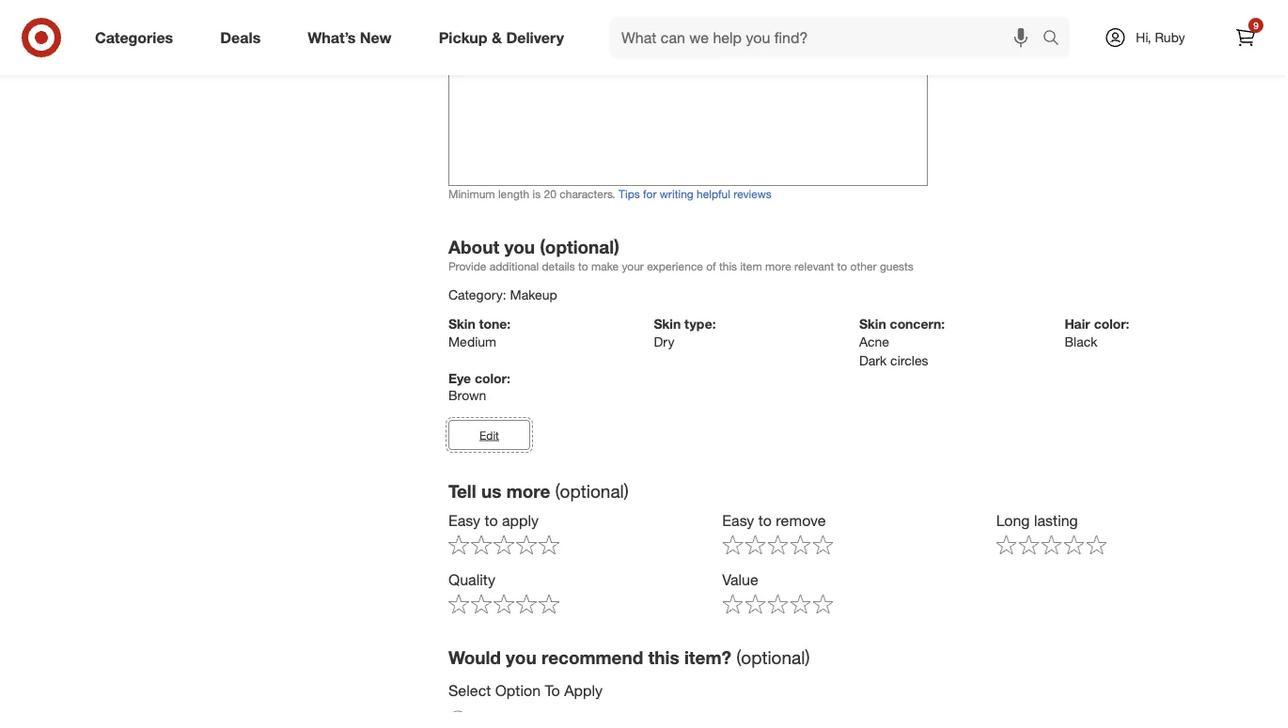 Task type: describe. For each thing, give the bounding box(es) containing it.
delivery
[[506, 28, 564, 47]]

lasting
[[1034, 512, 1078, 530]]

additional
[[490, 259, 539, 274]]

hair color : black
[[1065, 316, 1130, 350]]

item
[[740, 259, 762, 274]]

type
[[685, 316, 712, 332]]

color for black
[[1094, 316, 1126, 332]]

edit
[[480, 428, 499, 442]]

2 vertical spatial (optional)
[[737, 647, 810, 669]]

(optional) inside about you (optional) provide additional details to make your experience of this item more relevant to other guests
[[540, 236, 620, 258]]

to left other
[[837, 259, 847, 274]]

category: makeup
[[449, 287, 557, 303]]

easy to apply
[[449, 512, 539, 530]]

medium
[[449, 333, 497, 350]]

other
[[851, 259, 877, 274]]

length
[[498, 187, 530, 201]]

more inside about you (optional) provide additional details to make your experience of this item more relevant to other guests
[[766, 259, 791, 274]]

select option to apply
[[449, 682, 603, 701]]

1 vertical spatial (optional)
[[555, 480, 629, 502]]

pickup
[[439, 28, 488, 47]]

about
[[449, 236, 499, 258]]

would you recommend this item? (optional)
[[449, 647, 810, 669]]

What can we help you find? suggestions appear below search field
[[610, 17, 1047, 58]]

recommend
[[542, 647, 643, 669]]

makeup
[[510, 287, 557, 303]]

deals link
[[204, 17, 284, 58]]

select
[[449, 682, 491, 701]]

experience
[[647, 259, 703, 274]]

details
[[542, 259, 575, 274]]

provide
[[449, 259, 487, 274]]

hi, ruby
[[1136, 29, 1185, 46]]

1 vertical spatial more
[[507, 480, 550, 502]]

concern
[[890, 316, 942, 332]]

easy for easy to apply
[[449, 512, 480, 530]]

skin tone : medium
[[449, 316, 511, 350]]

edit button
[[449, 420, 530, 450]]

: for hair color : black
[[1126, 316, 1130, 332]]

remove
[[776, 512, 826, 530]]

make
[[591, 259, 619, 274]]

about you (optional) provide additional details to make your experience of this item more relevant to other guests
[[449, 236, 914, 274]]

: for skin concern : acne dark circles
[[942, 316, 945, 332]]

long lasting
[[996, 512, 1078, 530]]

quality
[[449, 571, 495, 589]]

of
[[706, 259, 716, 274]]

9 link
[[1225, 17, 1267, 58]]

value
[[722, 571, 759, 589]]

apply
[[502, 512, 539, 530]]

tone
[[479, 316, 507, 332]]

search button
[[1034, 17, 1080, 62]]

us
[[481, 480, 502, 502]]

apply
[[564, 682, 603, 701]]

to
[[545, 682, 560, 701]]

hair
[[1065, 316, 1091, 332]]

9
[[1254, 19, 1259, 31]]

what's new
[[308, 28, 392, 47]]

skin concern : acne dark circles
[[859, 316, 945, 369]]

eye color : brown
[[449, 370, 510, 404]]

skin inside skin concern : acne dark circles
[[859, 316, 886, 332]]

: for skin type : dry
[[712, 316, 716, 332]]

category:
[[449, 287, 507, 303]]

minimum
[[449, 187, 495, 201]]

minimum length is 20 characters. tips for writing helpful reviews
[[449, 187, 772, 201]]

what's
[[308, 28, 356, 47]]

dark
[[859, 352, 887, 369]]

tips
[[619, 187, 640, 201]]

for
[[643, 187, 657, 201]]



Task type: locate. For each thing, give the bounding box(es) containing it.
0 horizontal spatial skin
[[449, 316, 476, 332]]

color for brown
[[475, 370, 507, 386]]

more up apply
[[507, 480, 550, 502]]

easy down tell
[[449, 512, 480, 530]]

easy up value
[[722, 512, 754, 530]]

to left make
[[578, 259, 588, 274]]

color up brown on the left
[[475, 370, 507, 386]]

2 skin from the left
[[654, 316, 681, 332]]

skin inside skin type : dry
[[654, 316, 681, 332]]

you
[[504, 236, 535, 258], [506, 647, 537, 669]]

brown
[[449, 387, 486, 404]]

skin up medium
[[449, 316, 476, 332]]

&
[[492, 28, 502, 47]]

1 horizontal spatial easy
[[722, 512, 754, 530]]

eye
[[449, 370, 471, 386]]

color inside the eye color : brown
[[475, 370, 507, 386]]

2 horizontal spatial skin
[[859, 316, 886, 332]]

2 easy from the left
[[722, 512, 754, 530]]

0 vertical spatial you
[[504, 236, 535, 258]]

color
[[1094, 316, 1126, 332], [475, 370, 507, 386]]

1 vertical spatial color
[[475, 370, 507, 386]]

helpful
[[697, 187, 731, 201]]

tell us more (optional)
[[449, 480, 629, 502]]

0 horizontal spatial this
[[648, 647, 680, 669]]

you inside about you (optional) provide additional details to make your experience of this item more relevant to other guests
[[504, 236, 535, 258]]

categories
[[95, 28, 173, 47]]

you for about
[[504, 236, 535, 258]]

1 horizontal spatial color
[[1094, 316, 1126, 332]]

1 vertical spatial you
[[506, 647, 537, 669]]

search
[[1034, 30, 1080, 48]]

tell
[[449, 480, 476, 502]]

: for eye color : brown
[[507, 370, 510, 386]]

None text field
[[449, 17, 928, 186]]

hi,
[[1136, 29, 1151, 46]]

skin for dry
[[654, 316, 681, 332]]

tips for writing helpful reviews button
[[619, 186, 772, 202]]

easy
[[449, 512, 480, 530], [722, 512, 754, 530]]

pickup & delivery link
[[423, 17, 588, 58]]

skin up dry
[[654, 316, 681, 332]]

is
[[533, 187, 541, 201]]

categories link
[[79, 17, 197, 58]]

:
[[507, 316, 511, 332], [712, 316, 716, 332], [942, 316, 945, 332], [1126, 316, 1130, 332], [507, 370, 510, 386]]

: for skin tone : medium
[[507, 316, 511, 332]]

you up additional
[[504, 236, 535, 258]]

reviews
[[734, 187, 772, 201]]

(optional)
[[540, 236, 620, 258], [555, 480, 629, 502], [737, 647, 810, 669]]

pickup & delivery
[[439, 28, 564, 47]]

Yes radio
[[449, 711, 467, 714]]

more right item on the top of page
[[766, 259, 791, 274]]

new
[[360, 28, 392, 47]]

to left "remove"
[[759, 512, 772, 530]]

skin
[[449, 316, 476, 332], [654, 316, 681, 332], [859, 316, 886, 332]]

1 horizontal spatial more
[[766, 259, 791, 274]]

acne
[[859, 333, 890, 350]]

0 horizontal spatial color
[[475, 370, 507, 386]]

0 vertical spatial this
[[719, 259, 737, 274]]

option
[[495, 682, 541, 701]]

you for would
[[506, 647, 537, 669]]

your
[[622, 259, 644, 274]]

3 skin from the left
[[859, 316, 886, 332]]

to
[[578, 259, 588, 274], [837, 259, 847, 274], [485, 512, 498, 530], [759, 512, 772, 530]]

0 vertical spatial more
[[766, 259, 791, 274]]

item?
[[684, 647, 732, 669]]

this right of
[[719, 259, 737, 274]]

0 horizontal spatial easy
[[449, 512, 480, 530]]

0 horizontal spatial more
[[507, 480, 550, 502]]

more
[[766, 259, 791, 274], [507, 480, 550, 502]]

would
[[449, 647, 501, 669]]

this left item?
[[648, 647, 680, 669]]

ruby
[[1155, 29, 1185, 46]]

0 vertical spatial (optional)
[[540, 236, 620, 258]]

writing
[[660, 187, 694, 201]]

1 skin from the left
[[449, 316, 476, 332]]

relevant
[[795, 259, 834, 274]]

circles
[[891, 352, 929, 369]]

: inside skin tone : medium
[[507, 316, 511, 332]]

1 horizontal spatial skin
[[654, 316, 681, 332]]

characters.
[[560, 187, 616, 201]]

dry
[[654, 333, 675, 350]]

skin for medium
[[449, 316, 476, 332]]

easy to remove
[[722, 512, 826, 530]]

what's new link
[[292, 17, 415, 58]]

: inside the eye color : brown
[[507, 370, 510, 386]]

this
[[719, 259, 737, 274], [648, 647, 680, 669]]

easy for easy to remove
[[722, 512, 754, 530]]

black
[[1065, 333, 1098, 350]]

1 horizontal spatial this
[[719, 259, 737, 274]]

color right hair
[[1094, 316, 1126, 332]]

guests
[[880, 259, 914, 274]]

: inside skin type : dry
[[712, 316, 716, 332]]

: inside skin concern : acne dark circles
[[942, 316, 945, 332]]

1 easy from the left
[[449, 512, 480, 530]]

deals
[[220, 28, 261, 47]]

this inside about you (optional) provide additional details to make your experience of this item more relevant to other guests
[[719, 259, 737, 274]]

20
[[544, 187, 557, 201]]

: inside hair color : black
[[1126, 316, 1130, 332]]

skin type : dry
[[654, 316, 716, 350]]

you up the option at left bottom
[[506, 647, 537, 669]]

color inside hair color : black
[[1094, 316, 1126, 332]]

long
[[996, 512, 1030, 530]]

0 vertical spatial color
[[1094, 316, 1126, 332]]

skin inside skin tone : medium
[[449, 316, 476, 332]]

1 vertical spatial this
[[648, 647, 680, 669]]

to left apply
[[485, 512, 498, 530]]

skin up 'acne'
[[859, 316, 886, 332]]



Task type: vqa. For each thing, say whether or not it's contained in the screenshot.
Always
no



